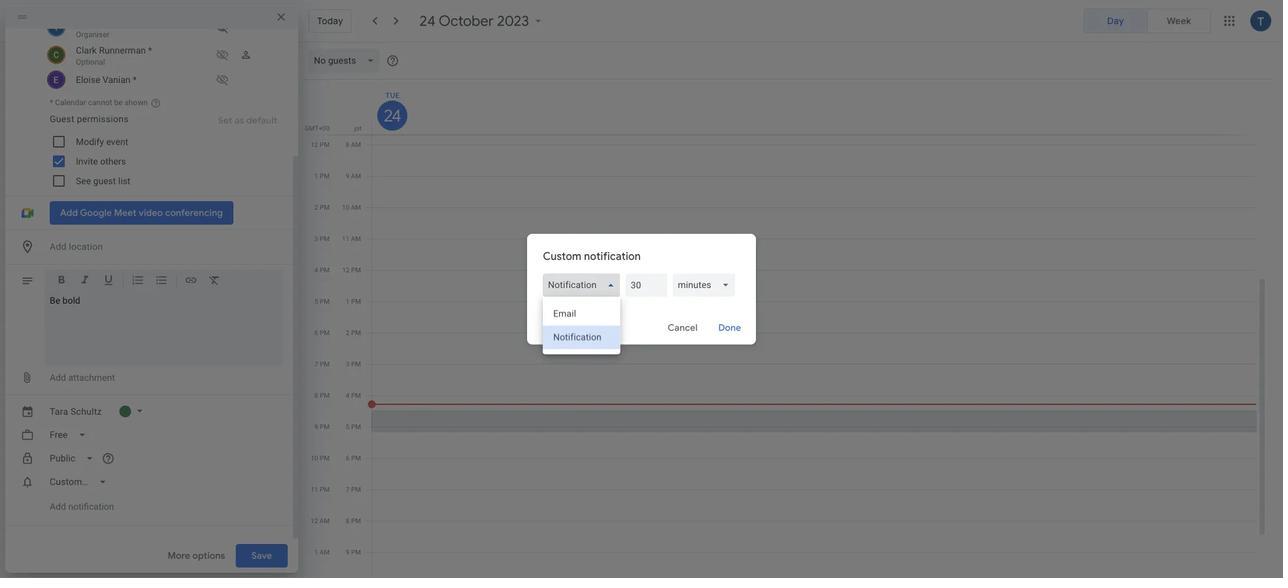 Task type: locate. For each thing, give the bounding box(es) containing it.
8 pm right 12 am on the left bottom of the page
[[346, 517, 361, 525]]

tara schultz, organiser tree item
[[44, 14, 283, 42]]

12 pm down 11 am
[[342, 266, 361, 274]]

0 horizontal spatial 2 pm
[[315, 203, 330, 211]]

0 horizontal spatial 6 pm
[[315, 329, 330, 337]]

2 horizontal spatial *
[[148, 45, 152, 56]]

12
[[311, 141, 318, 148], [342, 266, 350, 274], [311, 517, 318, 525]]

0 vertical spatial 4
[[315, 266, 318, 274]]

1 horizontal spatial 2 pm
[[346, 329, 361, 337]]

0 vertical spatial 10
[[342, 203, 350, 211]]

attachment
[[68, 373, 115, 384]]

1 down 12 am on the left bottom of the page
[[314, 549, 318, 557]]

1 horizontal spatial 10
[[342, 203, 350, 211]]

0 horizontal spatial 12 pm
[[311, 141, 330, 148]]

0 horizontal spatial 11
[[311, 486, 318, 494]]

option group
[[1084, 9, 1212, 33]]

1 vertical spatial 3
[[346, 360, 350, 368]]

1 horizontal spatial 6 pm
[[346, 455, 361, 463]]

pm
[[320, 141, 330, 148], [320, 172, 330, 180], [320, 203, 330, 211], [320, 235, 330, 243], [320, 266, 330, 274], [351, 266, 361, 274], [320, 298, 330, 305], [351, 298, 361, 305], [320, 329, 330, 337], [351, 329, 361, 337], [320, 360, 330, 368], [351, 360, 361, 368], [320, 392, 330, 400], [351, 392, 361, 400], [320, 423, 330, 431], [351, 423, 361, 431], [320, 455, 330, 463], [351, 455, 361, 463], [320, 486, 330, 494], [351, 486, 361, 494], [351, 517, 361, 525], [351, 549, 361, 557]]

1 horizontal spatial *
[[133, 74, 137, 85]]

1 vertical spatial 1 pm
[[346, 298, 361, 305]]

1 horizontal spatial 6
[[346, 455, 350, 463]]

1 am
[[314, 549, 330, 557]]

Day radio
[[1084, 9, 1148, 33]]

notification for custom notification
[[584, 250, 641, 263]]

invite
[[76, 156, 98, 167]]

tara
[[50, 407, 68, 417]]

0 vertical spatial 6
[[315, 329, 318, 337]]

0 horizontal spatial 6
[[315, 329, 318, 337]]

12 down gmt+00
[[311, 141, 318, 148]]

add for add notification
[[50, 502, 66, 513]]

1 add from the top
[[50, 373, 66, 384]]

0 vertical spatial 12
[[311, 141, 318, 148]]

9
[[346, 172, 350, 180], [315, 423, 318, 431], [346, 549, 350, 557]]

1 vertical spatial 12
[[342, 266, 350, 274]]

custom
[[543, 250, 582, 263]]

0 vertical spatial *
[[148, 45, 152, 56]]

1 pm down 11 am
[[346, 298, 361, 305]]

9 pm right 1 am
[[346, 549, 361, 557]]

1 vertical spatial add
[[50, 502, 66, 513]]

6 pm
[[315, 329, 330, 337], [346, 455, 361, 463]]

1 vertical spatial 7 pm
[[346, 486, 361, 494]]

4 pm
[[315, 266, 330, 274], [346, 392, 361, 400]]

* inside clark runnerman * optional
[[148, 45, 152, 56]]

grid
[[304, 80, 1268, 579]]

column header
[[372, 80, 1257, 135]]

10 pm
[[311, 455, 330, 463]]

1 vertical spatial notification
[[68, 502, 114, 513]]

12 pm
[[311, 141, 330, 148], [342, 266, 361, 274]]

0 vertical spatial add
[[50, 373, 66, 384]]

9 up the 10 am
[[346, 172, 350, 180]]

bulleted list image
[[155, 274, 168, 289]]

am down jot in the top left of the page
[[351, 141, 361, 148]]

2 vertical spatial 12
[[311, 517, 318, 525]]

* left calendar in the left top of the page
[[50, 98, 53, 107]]

0 vertical spatial 9 pm
[[315, 423, 330, 431]]

am for 8 am
[[351, 141, 361, 148]]

1 horizontal spatial 2
[[346, 329, 350, 337]]

1 vertical spatial 6
[[346, 455, 350, 463]]

notification inside dialog
[[584, 250, 641, 263]]

1 vertical spatial 1
[[346, 298, 350, 305]]

2 vertical spatial *
[[50, 98, 53, 107]]

0 horizontal spatial 1 pm
[[315, 172, 330, 180]]

5
[[315, 298, 318, 305], [346, 423, 350, 431]]

permissions
[[77, 113, 129, 124]]

0 horizontal spatial 2
[[315, 203, 318, 211]]

1 horizontal spatial notification
[[584, 250, 641, 263]]

1
[[315, 172, 318, 180], [346, 298, 350, 305], [314, 549, 318, 557]]

2023
[[497, 12, 529, 30]]

1 horizontal spatial 5 pm
[[346, 423, 361, 431]]

0 vertical spatial 11
[[342, 235, 350, 243]]

guest
[[93, 176, 116, 186]]

am
[[351, 141, 361, 148], [351, 172, 361, 180], [351, 203, 361, 211], [351, 235, 361, 243], [320, 517, 330, 525], [320, 549, 330, 557]]

1 vertical spatial 10
[[311, 455, 318, 463]]

11 down the 10 am
[[342, 235, 350, 243]]

12 down 11 pm
[[311, 517, 318, 525]]

1 horizontal spatial 5
[[346, 423, 350, 431]]

9 right 1 am
[[346, 549, 350, 557]]

notification
[[584, 250, 641, 263], [68, 502, 114, 513]]

0 horizontal spatial 4
[[315, 266, 318, 274]]

0 vertical spatial 5
[[315, 298, 318, 305]]

*
[[148, 45, 152, 56], [133, 74, 137, 85], [50, 98, 53, 107]]

1 vertical spatial 5 pm
[[346, 423, 361, 431]]

1 pm left 9 am
[[315, 172, 330, 180]]

1 vertical spatial 4
[[346, 392, 350, 400]]

8
[[346, 141, 350, 148], [315, 392, 318, 400], [346, 517, 350, 525]]

0 horizontal spatial 7
[[315, 360, 318, 368]]

* for eloise vanian *
[[133, 74, 137, 85]]

6
[[315, 329, 318, 337], [346, 455, 350, 463]]

0 vertical spatial 6 pm
[[315, 329, 330, 337]]

0 horizontal spatial 3
[[315, 235, 318, 243]]

12 am
[[311, 517, 330, 525]]

0 vertical spatial notification
[[584, 250, 641, 263]]

Week radio
[[1147, 9, 1212, 33]]

5 pm
[[315, 298, 330, 305], [346, 423, 361, 431]]

event
[[106, 136, 128, 147]]

0 horizontal spatial 4 pm
[[315, 266, 330, 274]]

shown
[[125, 98, 148, 107]]

group
[[44, 109, 283, 191]]

0 vertical spatial 5 pm
[[315, 298, 330, 305]]

1 horizontal spatial 4
[[346, 392, 350, 400]]

10
[[342, 203, 350, 211], [311, 455, 318, 463]]

notification inside button
[[68, 502, 114, 513]]

8 up 9 am
[[346, 141, 350, 148]]

am down 12 am on the left bottom of the page
[[320, 549, 330, 557]]

bold
[[63, 296, 80, 306]]

9 pm
[[315, 423, 330, 431], [346, 549, 361, 557]]

7
[[315, 360, 318, 368], [346, 486, 350, 494]]

1 down 11 am
[[346, 298, 350, 305]]

0 horizontal spatial notification
[[68, 502, 114, 513]]

optional
[[76, 58, 105, 67]]

0 vertical spatial 7 pm
[[315, 360, 330, 368]]

2 vertical spatial 1
[[314, 549, 318, 557]]

0 vertical spatial 3 pm
[[315, 235, 330, 243]]

2
[[315, 203, 318, 211], [346, 329, 350, 337]]

1 vertical spatial 4 pm
[[346, 392, 361, 400]]

1 pm
[[315, 172, 330, 180], [346, 298, 361, 305]]

be bold
[[50, 296, 80, 306]]

2 pm
[[315, 203, 330, 211], [346, 329, 361, 337]]

guest
[[50, 113, 74, 124]]

list
[[118, 176, 130, 186]]

0 vertical spatial 2 pm
[[315, 203, 330, 211]]

* right vanian
[[133, 74, 137, 85]]

add attachment button
[[44, 366, 120, 390]]

1 vertical spatial 5
[[346, 423, 350, 431]]

invite others
[[76, 156, 126, 167]]

am for 10 am
[[351, 203, 361, 211]]

4
[[315, 266, 318, 274], [346, 392, 350, 400]]

12 down 11 am
[[342, 266, 350, 274]]

3 pm
[[315, 235, 330, 243], [346, 360, 361, 368]]

am up 1 am
[[320, 517, 330, 525]]

2 vertical spatial 8
[[346, 517, 350, 525]]

guest permissions
[[50, 113, 129, 124]]

1 horizontal spatial 3
[[346, 360, 350, 368]]

12 pm down gmt+00
[[311, 141, 330, 148]]

1 horizontal spatial 8 pm
[[346, 517, 361, 525]]

2 add from the top
[[50, 502, 66, 513]]

1 vertical spatial 3 pm
[[346, 360, 361, 368]]

3
[[315, 235, 318, 243], [346, 360, 350, 368]]

* calendar cannot be shown
[[50, 98, 148, 107]]

done button
[[709, 312, 751, 344]]

10 up 11 am
[[342, 203, 350, 211]]

add inside add notification button
[[50, 502, 66, 513]]

numbered list image
[[131, 274, 145, 289]]

am down the 10 am
[[351, 235, 361, 243]]

11 for 11 am
[[342, 235, 350, 243]]

clark runnerman, optional tree item
[[44, 42, 283, 69]]

modify event
[[76, 136, 128, 147]]

* down tara schultz, organiser tree item
[[148, 45, 152, 56]]

2 vertical spatial 9
[[346, 549, 350, 557]]

eloise
[[76, 74, 100, 85]]

0 horizontal spatial 9 pm
[[315, 423, 330, 431]]

option
[[543, 302, 621, 326]]

8 pm up 10 pm
[[315, 392, 330, 400]]

24 october 2023 button
[[415, 12, 550, 30]]

1 vertical spatial 9 pm
[[346, 549, 361, 557]]

0 vertical spatial 2
[[315, 203, 318, 211]]

1 horizontal spatial 11
[[342, 235, 350, 243]]

7 pm
[[315, 360, 330, 368], [346, 486, 361, 494]]

1 vertical spatial 7
[[346, 486, 350, 494]]

option group containing day
[[1084, 9, 1212, 33]]

1 left 9 am
[[315, 172, 318, 180]]

today button
[[309, 9, 352, 33]]

* inside eloise vanian tree item
[[133, 74, 137, 85]]

1 horizontal spatial 12 pm
[[342, 266, 361, 274]]

1 vertical spatial 8 pm
[[346, 517, 361, 525]]

today
[[317, 15, 343, 27]]

0 vertical spatial 4 pm
[[315, 266, 330, 274]]

schultz
[[71, 407, 102, 417]]

0 horizontal spatial 10
[[311, 455, 318, 463]]

add inside add attachment button
[[50, 373, 66, 384]]

0 vertical spatial 8 pm
[[315, 392, 330, 400]]

8 up 10 pm
[[315, 392, 318, 400]]

notification option
[[543, 326, 621, 349]]

1 vertical spatial 11
[[311, 486, 318, 494]]

others
[[100, 156, 126, 167]]

0 vertical spatial 12 pm
[[311, 141, 330, 148]]

1 vertical spatial *
[[133, 74, 137, 85]]

1 horizontal spatial 7 pm
[[346, 486, 361, 494]]

1 horizontal spatial 1 pm
[[346, 298, 361, 305]]

9 pm up 10 pm
[[315, 423, 330, 431]]

cancel button
[[662, 312, 704, 344]]

1 horizontal spatial 4 pm
[[346, 392, 361, 400]]

clark
[[76, 45, 97, 56]]

0 horizontal spatial 5
[[315, 298, 318, 305]]

day
[[1107, 15, 1125, 26]]

8 pm
[[315, 392, 330, 400], [346, 517, 361, 525]]

0 horizontal spatial 3 pm
[[315, 235, 330, 243]]

8 right 12 am on the left bottom of the page
[[346, 517, 350, 525]]

eloise vanian tree item
[[44, 69, 283, 90]]

jot
[[354, 124, 362, 132]]

done
[[718, 322, 741, 334]]

11
[[342, 235, 350, 243], [311, 486, 318, 494]]

modify
[[76, 136, 104, 147]]

9 up 10 pm
[[315, 423, 318, 431]]

None field
[[543, 274, 626, 297], [673, 274, 740, 297], [543, 274, 626, 297], [673, 274, 740, 297]]

add
[[50, 373, 66, 384], [50, 502, 66, 513]]

clark runnerman * optional
[[76, 45, 152, 67]]

am down 8 am
[[351, 172, 361, 180]]

am down 9 am
[[351, 203, 361, 211]]

11 up 12 am on the left bottom of the page
[[311, 486, 318, 494]]

10 up 11 pm
[[311, 455, 318, 463]]

custom notification dialog
[[527, 234, 756, 355]]



Task type: vqa. For each thing, say whether or not it's contained in the screenshot.
2 element
no



Task type: describe. For each thing, give the bounding box(es) containing it.
add notification button
[[44, 496, 119, 519]]

0 vertical spatial 9
[[346, 172, 350, 180]]

insert link image
[[184, 274, 198, 289]]

10 for 10 pm
[[311, 455, 318, 463]]

10 am
[[342, 203, 361, 211]]

cannot
[[88, 98, 112, 107]]

10 for 10 am
[[342, 203, 350, 211]]

24 october 2023
[[420, 12, 529, 30]]

option inside the "30 minutes before" element
[[543, 302, 621, 326]]

Minutes in advance for notification number field
[[631, 274, 662, 297]]

italic image
[[79, 274, 92, 289]]

notification for add notification
[[68, 502, 114, 513]]

1 vertical spatial 8
[[315, 392, 318, 400]]

1 horizontal spatial 3 pm
[[346, 360, 361, 368]]

organiser
[[76, 30, 110, 39]]

week
[[1167, 15, 1192, 26]]

8 am
[[346, 141, 361, 148]]

30 minutes before element
[[543, 274, 740, 355]]

remove formatting image
[[208, 274, 221, 289]]

guests invited to this event. tree
[[44, 14, 283, 90]]

11 pm
[[311, 486, 330, 494]]

24
[[420, 12, 436, 30]]

1 vertical spatial 6 pm
[[346, 455, 361, 463]]

am for 1 am
[[320, 549, 330, 557]]

Description text field
[[50, 296, 277, 361]]

formatting options toolbar
[[44, 270, 283, 297]]

october
[[439, 12, 494, 30]]

0 vertical spatial 1
[[315, 172, 318, 180]]

0 vertical spatial 3
[[315, 235, 318, 243]]

eloise vanian *
[[76, 74, 137, 85]]

custom notification
[[543, 250, 641, 263]]

0 vertical spatial 1 pm
[[315, 172, 330, 180]]

0 vertical spatial 8
[[346, 141, 350, 148]]

0 horizontal spatial 5 pm
[[315, 298, 330, 305]]

underline image
[[102, 274, 115, 289]]

11 for 11 pm
[[311, 486, 318, 494]]

1 vertical spatial 12 pm
[[342, 266, 361, 274]]

0 horizontal spatial *
[[50, 98, 53, 107]]

add for add attachment
[[50, 373, 66, 384]]

see
[[76, 176, 91, 186]]

calendar
[[55, 98, 86, 107]]

group containing guest permissions
[[44, 109, 283, 191]]

cancel
[[668, 322, 698, 334]]

vanian
[[103, 74, 131, 85]]

be
[[50, 296, 60, 306]]

bold image
[[55, 274, 68, 289]]

am for 12 am
[[320, 517, 330, 525]]

am for 11 am
[[351, 235, 361, 243]]

1 horizontal spatial 7
[[346, 486, 350, 494]]

1 vertical spatial 9
[[315, 423, 318, 431]]

1 horizontal spatial 9 pm
[[346, 549, 361, 557]]

be
[[114, 98, 123, 107]]

gmt+00
[[305, 124, 330, 132]]

11 am
[[342, 235, 361, 243]]

add attachment
[[50, 373, 115, 384]]

0 vertical spatial 7
[[315, 360, 318, 368]]

0 horizontal spatial 8 pm
[[315, 392, 330, 400]]

see guest list
[[76, 176, 130, 186]]

* for clark runnerman * optional
[[148, 45, 152, 56]]

runnerman
[[99, 45, 146, 56]]

am for 9 am
[[351, 172, 361, 180]]

1 vertical spatial 2
[[346, 329, 350, 337]]

9 am
[[346, 172, 361, 180]]

notification method list box
[[543, 297, 621, 355]]

add notification
[[50, 502, 114, 513]]

tara schultz
[[50, 407, 102, 417]]

grid containing gmt+00
[[304, 80, 1268, 579]]

1 vertical spatial 2 pm
[[346, 329, 361, 337]]

0 horizontal spatial 7 pm
[[315, 360, 330, 368]]



